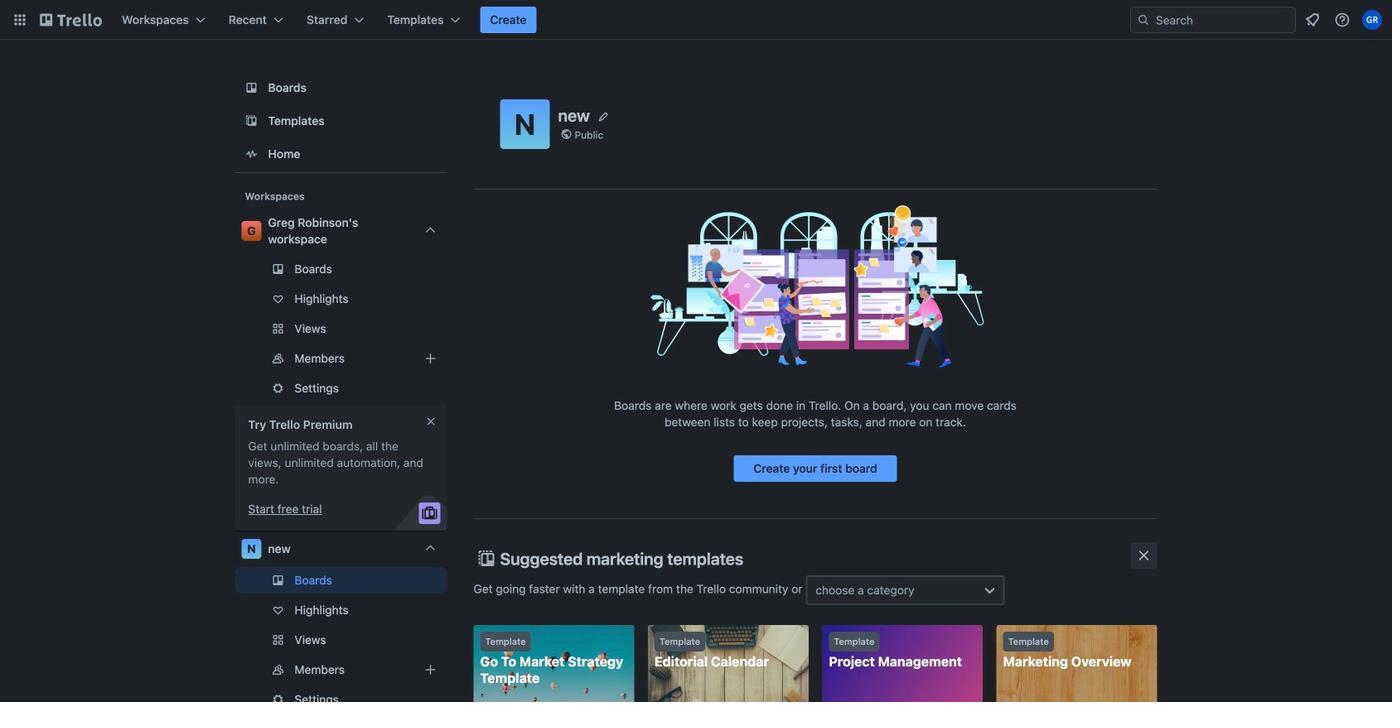 Task type: describe. For each thing, give the bounding box(es) containing it.
open information menu image
[[1334, 12, 1351, 28]]

board image
[[242, 78, 261, 98]]

greg robinson (gregrobinson96) image
[[1362, 10, 1382, 30]]

Search field
[[1150, 8, 1295, 31]]

workspace create first board section image
[[645, 203, 986, 369]]

primary element
[[0, 0, 1392, 40]]



Task type: locate. For each thing, give the bounding box(es) containing it.
0 notifications image
[[1303, 10, 1323, 30]]

template board image
[[242, 111, 261, 131]]

home image
[[242, 144, 261, 164]]

back to home image
[[40, 7, 102, 33]]

search image
[[1137, 13, 1150, 27]]

add image
[[421, 660, 440, 680]]

add image
[[421, 349, 440, 369]]



Task type: vqa. For each thing, say whether or not it's contained in the screenshot.
Back to home IMAGE
yes



